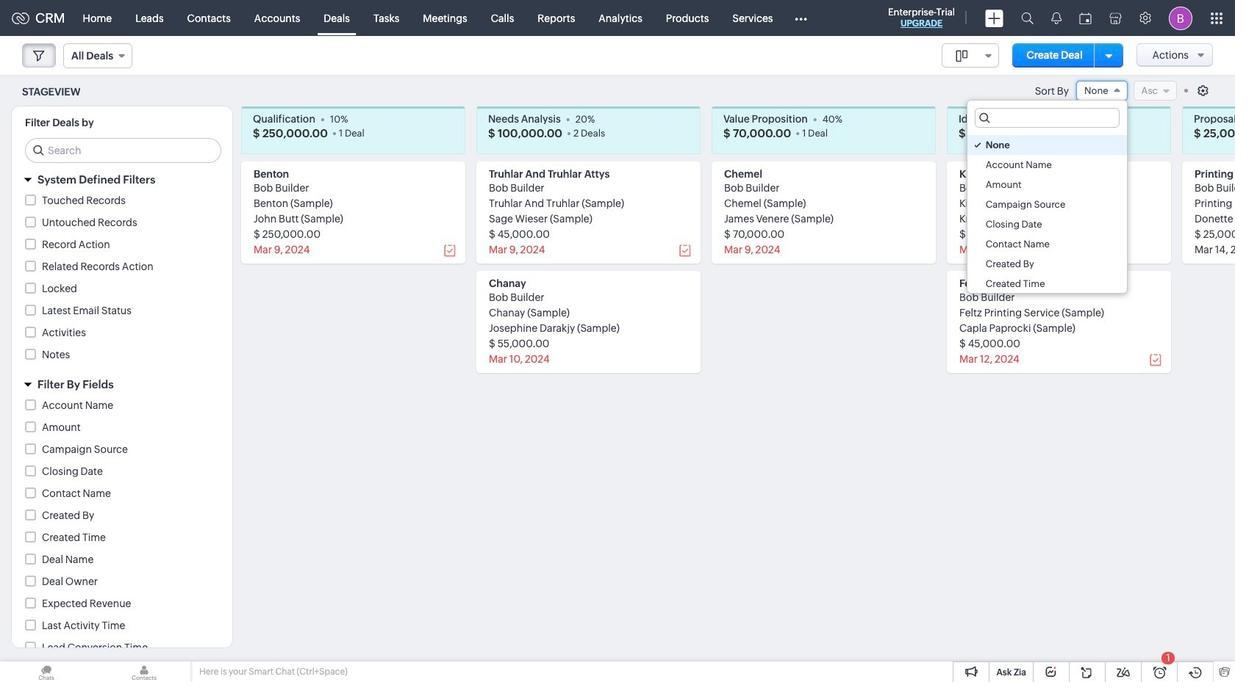 Task type: describe. For each thing, give the bounding box(es) containing it.
signals element
[[1042, 0, 1070, 36]]

3 option from the top
[[967, 175, 1127, 195]]

4 option from the top
[[967, 195, 1127, 215]]

create menu element
[[976, 0, 1012, 36]]

chats image
[[0, 662, 93, 683]]

2 option from the top
[[967, 155, 1127, 175]]

profile element
[[1160, 0, 1201, 36]]

Search text field
[[26, 139, 221, 162]]

7 option from the top
[[967, 254, 1127, 274]]

calendar image
[[1079, 12, 1092, 24]]

create menu image
[[985, 9, 1003, 27]]



Task type: locate. For each thing, give the bounding box(es) containing it.
logo image
[[12, 12, 29, 24]]

None text field
[[975, 109, 1119, 127]]

profile image
[[1169, 6, 1192, 30]]

option
[[967, 135, 1127, 155], [967, 155, 1127, 175], [967, 175, 1127, 195], [967, 195, 1127, 215], [967, 215, 1127, 235], [967, 235, 1127, 254], [967, 254, 1127, 274], [967, 274, 1127, 294]]

list box
[[967, 132, 1127, 294]]

8 option from the top
[[967, 274, 1127, 294]]

search image
[[1021, 12, 1034, 24]]

None field
[[1076, 81, 1127, 101]]

1 option from the top
[[967, 135, 1127, 155]]

search element
[[1012, 0, 1042, 36]]

signals image
[[1051, 12, 1062, 24]]

5 option from the top
[[967, 215, 1127, 235]]

6 option from the top
[[967, 235, 1127, 254]]

contacts image
[[98, 662, 190, 683]]



Task type: vqa. For each thing, say whether or not it's contained in the screenshot.
Signals "icon"
yes



